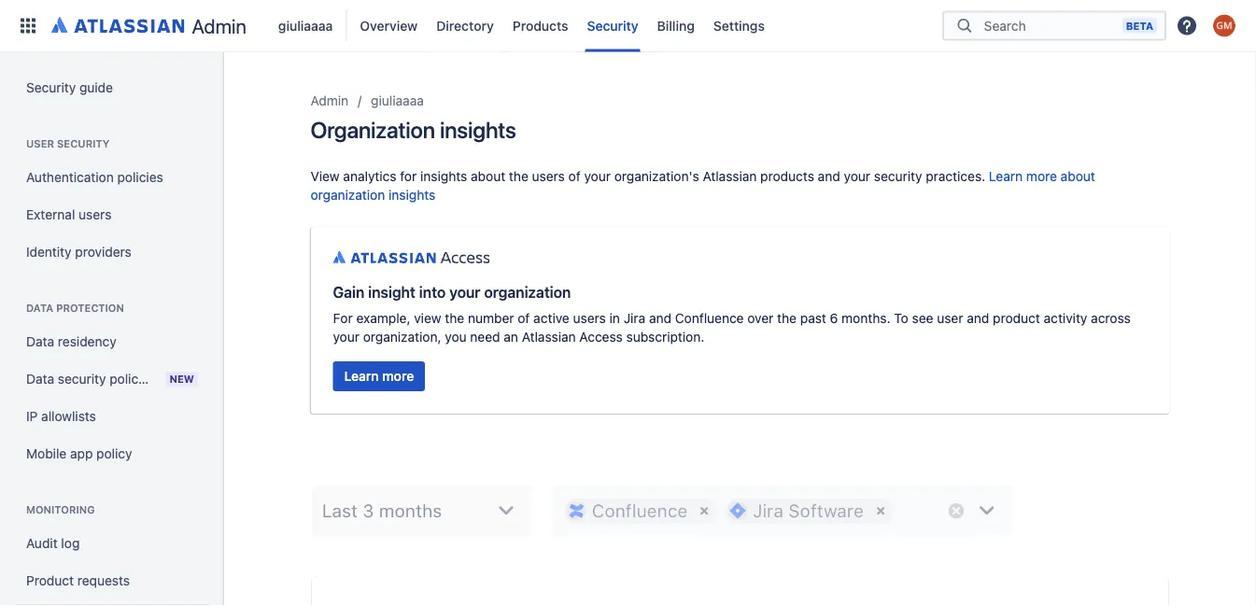 Task type: locate. For each thing, give the bounding box(es) containing it.
giuliaaaa link inside global navigation 'element'
[[273, 11, 339, 41]]

data up ip
[[26, 371, 54, 387]]

atlassian left products
[[703, 169, 757, 184]]

admin up organization
[[311, 93, 349, 108]]

0 vertical spatial learn
[[989, 169, 1023, 184]]

data security policies
[[26, 371, 156, 387]]

organization
[[311, 117, 435, 143]]

0 horizontal spatial admin link
[[45, 11, 254, 41]]

2 about from the left
[[1061, 169, 1096, 184]]

0 vertical spatial insights
[[440, 117, 516, 143]]

more
[[1027, 169, 1058, 184], [382, 369, 414, 384]]

1 horizontal spatial of
[[569, 169, 581, 184]]

policies
[[117, 170, 163, 185], [110, 371, 156, 387]]

global navigation element
[[11, 0, 943, 52]]

data protection
[[26, 302, 124, 314]]

insights
[[440, 117, 516, 143], [420, 169, 467, 184], [389, 187, 436, 203]]

of inside gain insight into your organization for example, view the number of active users in jira and confluence over the past 6 months. to see user and product activity across your organization, you need an atlassian access subscription.
[[518, 311, 530, 326]]

0 horizontal spatial organization
[[311, 187, 385, 203]]

more inside learn more about organization insights
[[1027, 169, 1058, 184]]

past
[[801, 311, 827, 326]]

1 horizontal spatial more
[[1027, 169, 1058, 184]]

0 horizontal spatial and
[[649, 311, 672, 326]]

1 vertical spatial more
[[382, 369, 414, 384]]

and right products
[[818, 169, 841, 184]]

1 horizontal spatial learn
[[989, 169, 1023, 184]]

1 vertical spatial insights
[[420, 169, 467, 184]]

0 horizontal spatial users
[[79, 207, 112, 222]]

1 vertical spatial giuliaaaa
[[371, 93, 424, 108]]

admin banner
[[0, 0, 1257, 52]]

security down residency on the left bottom of page
[[58, 371, 106, 387]]

learn for learn more
[[344, 369, 379, 384]]

atlassian inside gain insight into your organization for example, view the number of active users in jira and confluence over the past 6 months. to see user and product activity across your organization, you need an atlassian access subscription.
[[522, 329, 576, 345]]

security guide link
[[15, 69, 209, 107]]

ip
[[26, 409, 38, 424]]

1 vertical spatial admin link
[[311, 90, 349, 112]]

users inside 'link'
[[79, 207, 112, 222]]

1 vertical spatial organization
[[484, 284, 571, 301]]

0 horizontal spatial about
[[471, 169, 506, 184]]

2 vertical spatial data
[[26, 371, 54, 387]]

admin
[[192, 14, 247, 37], [311, 93, 349, 108]]

learn inside learn more button
[[344, 369, 379, 384]]

security
[[57, 138, 110, 150], [874, 169, 923, 184], [58, 371, 106, 387]]

policies down data residency "link"
[[110, 371, 156, 387]]

1 vertical spatial learn
[[344, 369, 379, 384]]

and
[[818, 169, 841, 184], [649, 311, 672, 326], [967, 311, 990, 326]]

1 horizontal spatial about
[[1061, 169, 1096, 184]]

0 horizontal spatial more
[[382, 369, 414, 384]]

organization
[[311, 187, 385, 203], [484, 284, 571, 301]]

1 vertical spatial giuliaaaa link
[[371, 90, 424, 112]]

1 vertical spatial of
[[518, 311, 530, 326]]

giuliaaaa left the overview
[[278, 18, 333, 33]]

about
[[471, 169, 506, 184], [1061, 169, 1096, 184]]

0 horizontal spatial giuliaaaa
[[278, 18, 333, 33]]

giuliaaaa link
[[273, 11, 339, 41], [371, 90, 424, 112]]

learn
[[989, 169, 1023, 184], [344, 369, 379, 384]]

and up subscription.
[[649, 311, 672, 326]]

see
[[912, 311, 934, 326]]

1 horizontal spatial users
[[532, 169, 565, 184]]

1 horizontal spatial giuliaaaa link
[[371, 90, 424, 112]]

0 vertical spatial policies
[[117, 170, 163, 185]]

example,
[[356, 311, 411, 326]]

products
[[761, 169, 815, 184]]

mobile app policy
[[26, 446, 132, 462]]

more down organization,
[[382, 369, 414, 384]]

admin up toggle navigation 'icon'
[[192, 14, 247, 37]]

security for data security policies
[[58, 371, 106, 387]]

data inside data residency "link"
[[26, 334, 54, 349]]

more inside button
[[382, 369, 414, 384]]

giuliaaaa link left the overview link
[[273, 11, 339, 41]]

security for user security
[[57, 138, 110, 150]]

0 horizontal spatial the
[[445, 311, 465, 326]]

to
[[894, 311, 909, 326]]

0 vertical spatial admin
[[192, 14, 247, 37]]

of
[[569, 169, 581, 184], [518, 311, 530, 326]]

new
[[169, 373, 194, 385]]

1 vertical spatial atlassian
[[522, 329, 576, 345]]

giuliaaaa inside global navigation 'element'
[[278, 18, 333, 33]]

organization inside learn more about organization insights
[[311, 187, 385, 203]]

security
[[587, 18, 639, 33], [26, 80, 76, 95]]

users
[[532, 169, 565, 184], [79, 207, 112, 222], [573, 311, 606, 326]]

view
[[311, 169, 340, 184]]

admin link
[[45, 11, 254, 41], [311, 90, 349, 112]]

0 vertical spatial admin link
[[45, 11, 254, 41]]

1 about from the left
[[471, 169, 506, 184]]

1 vertical spatial security
[[26, 80, 76, 95]]

security left 'billing'
[[587, 18, 639, 33]]

data up data residency
[[26, 302, 53, 314]]

about inside learn more about organization insights
[[1061, 169, 1096, 184]]

2 vertical spatial security
[[58, 371, 106, 387]]

settings link
[[708, 11, 771, 41]]

0 horizontal spatial admin
[[192, 14, 247, 37]]

0 vertical spatial users
[[532, 169, 565, 184]]

subscription.
[[627, 329, 705, 345]]

learn right the 'practices.'
[[989, 169, 1023, 184]]

admin link up organization
[[311, 90, 349, 112]]

1 vertical spatial data
[[26, 334, 54, 349]]

your
[[584, 169, 611, 184], [844, 169, 871, 184], [449, 284, 481, 301], [333, 329, 360, 345]]

1 horizontal spatial admin
[[311, 93, 349, 108]]

more right the 'practices.'
[[1027, 169, 1058, 184]]

security left guide
[[26, 80, 76, 95]]

the
[[509, 169, 529, 184], [445, 311, 465, 326], [778, 311, 797, 326]]

giuliaaaa link up organization insights
[[371, 90, 424, 112]]

insights inside learn more about organization insights
[[389, 187, 436, 203]]

0 horizontal spatial of
[[518, 311, 530, 326]]

security for security guide
[[26, 80, 76, 95]]

your down for
[[333, 329, 360, 345]]

an
[[504, 329, 519, 345]]

admin link inside global navigation 'element'
[[45, 11, 254, 41]]

audit
[[26, 536, 58, 551]]

of up "an"
[[518, 311, 530, 326]]

data residency link
[[15, 323, 209, 361]]

giuliaaaa
[[278, 18, 333, 33], [371, 93, 424, 108]]

and right user
[[967, 311, 990, 326]]

security inside global navigation 'element'
[[587, 18, 639, 33]]

0 vertical spatial giuliaaaa link
[[273, 11, 339, 41]]

allowlists
[[41, 409, 96, 424]]

activity
[[1044, 311, 1088, 326]]

you
[[445, 329, 467, 345]]

data
[[26, 302, 53, 314], [26, 334, 54, 349], [26, 371, 54, 387]]

mobile
[[26, 446, 67, 462]]

overview
[[360, 18, 418, 33]]

organization up active
[[484, 284, 571, 301]]

atlassian image
[[51, 13, 185, 36], [51, 13, 185, 36]]

2 horizontal spatial users
[[573, 311, 606, 326]]

organization,
[[363, 329, 442, 345]]

0 horizontal spatial atlassian
[[522, 329, 576, 345]]

policies up external users 'link' at the top of page
[[117, 170, 163, 185]]

0 horizontal spatial learn
[[344, 369, 379, 384]]

0 vertical spatial organization
[[311, 187, 385, 203]]

3 data from the top
[[26, 371, 54, 387]]

of left organization's
[[569, 169, 581, 184]]

admin inside global navigation 'element'
[[192, 14, 247, 37]]

admin link up security guide link
[[45, 11, 254, 41]]

1 horizontal spatial atlassian
[[703, 169, 757, 184]]

atlassian
[[703, 169, 757, 184], [522, 329, 576, 345]]

learn inside learn more about organization insights
[[989, 169, 1023, 184]]

organization insights
[[311, 117, 516, 143]]

1 data from the top
[[26, 302, 53, 314]]

1 vertical spatial users
[[79, 207, 112, 222]]

1 vertical spatial security
[[874, 169, 923, 184]]

atlassian down active
[[522, 329, 576, 345]]

0 vertical spatial giuliaaaa
[[278, 18, 333, 33]]

more for learn more about organization insights
[[1027, 169, 1058, 184]]

1 horizontal spatial organization
[[484, 284, 571, 301]]

0 vertical spatial data
[[26, 302, 53, 314]]

security up authentication policies
[[57, 138, 110, 150]]

security left the 'practices.'
[[874, 169, 923, 184]]

1 horizontal spatial the
[[509, 169, 529, 184]]

billing
[[657, 18, 695, 33]]

2 data from the top
[[26, 334, 54, 349]]

toggle navigation image
[[206, 75, 247, 112]]

giuliaaaa up organization insights
[[371, 93, 424, 108]]

1 vertical spatial admin
[[311, 93, 349, 108]]

0 horizontal spatial giuliaaaa link
[[273, 11, 339, 41]]

2 vertical spatial users
[[573, 311, 606, 326]]

2 vertical spatial insights
[[389, 187, 436, 203]]

1 horizontal spatial security
[[587, 18, 639, 33]]

0 vertical spatial more
[[1027, 169, 1058, 184]]

learn down organization,
[[344, 369, 379, 384]]

0 vertical spatial security
[[57, 138, 110, 150]]

security guide
[[26, 80, 113, 95]]

0 vertical spatial security
[[587, 18, 639, 33]]

0 horizontal spatial security
[[26, 80, 76, 95]]

access
[[580, 329, 623, 345]]

1 horizontal spatial giuliaaaa
[[371, 93, 424, 108]]

organization down 'analytics'
[[311, 187, 385, 203]]

data left residency on the left bottom of page
[[26, 334, 54, 349]]



Task type: vqa. For each thing, say whether or not it's contained in the screenshot.
the bottom the you
no



Task type: describe. For each thing, give the bounding box(es) containing it.
analytics
[[343, 169, 397, 184]]

monitoring
[[26, 504, 95, 516]]

months.
[[842, 311, 891, 326]]

billing link
[[652, 11, 701, 41]]

in
[[610, 311, 620, 326]]

providers
[[75, 244, 132, 260]]

security for security
[[587, 18, 639, 33]]

learn more about organization insights link
[[311, 169, 1096, 203]]

ip allowlists link
[[15, 398, 209, 435]]

active
[[534, 311, 570, 326]]

users inside gain insight into your organization for example, view the number of active users in jira and confluence over the past 6 months. to see user and product activity across your organization, you need an atlassian access subscription.
[[573, 311, 606, 326]]

product requests link
[[15, 562, 209, 600]]

policy
[[96, 446, 132, 462]]

user
[[937, 311, 964, 326]]

organization's
[[615, 169, 700, 184]]

jira
[[624, 311, 646, 326]]

requests
[[77, 573, 130, 589]]

0 vertical spatial of
[[569, 169, 581, 184]]

data for data protection
[[26, 302, 53, 314]]

atlassian access image
[[333, 251, 490, 263]]

more for learn more
[[382, 369, 414, 384]]

into
[[419, 284, 446, 301]]

data for data security policies
[[26, 371, 54, 387]]

external users link
[[15, 196, 209, 234]]

beta
[[1127, 20, 1154, 32]]

log
[[61, 536, 80, 551]]

for
[[400, 169, 417, 184]]

1 vertical spatial policies
[[110, 371, 156, 387]]

over
[[748, 311, 774, 326]]

products link
[[507, 11, 574, 41]]

need
[[470, 329, 500, 345]]

ip allowlists
[[26, 409, 96, 424]]

external users
[[26, 207, 112, 222]]

app
[[70, 446, 93, 462]]

practices.
[[926, 169, 986, 184]]

product
[[26, 573, 74, 589]]

organization inside gain insight into your organization for example, view the number of active users in jira and confluence over the past 6 months. to see user and product activity across your organization, you need an atlassian access subscription.
[[484, 284, 571, 301]]

data for data residency
[[26, 334, 54, 349]]

audit log
[[26, 536, 80, 551]]

learn more about organization insights
[[311, 169, 1096, 203]]

data residency
[[26, 334, 116, 349]]

mobile app policy link
[[15, 435, 209, 473]]

audit log link
[[15, 525, 209, 562]]

residency
[[58, 334, 116, 349]]

user security
[[26, 138, 110, 150]]

overview link
[[355, 11, 424, 41]]

your left organization's
[[584, 169, 611, 184]]

directory link
[[431, 11, 500, 41]]

6
[[830, 311, 838, 326]]

for
[[333, 311, 353, 326]]

authentication policies link
[[15, 159, 209, 196]]

gain
[[333, 284, 365, 301]]

guide
[[79, 80, 113, 95]]

1 horizontal spatial and
[[818, 169, 841, 184]]

across
[[1091, 311, 1131, 326]]

search icon image
[[954, 16, 976, 35]]

help icon image
[[1176, 14, 1199, 37]]

identity providers
[[26, 244, 132, 260]]

learn for learn more about organization insights
[[989, 169, 1023, 184]]

Search field
[[979, 9, 1123, 43]]

your right into
[[449, 284, 481, 301]]

product requests
[[26, 573, 130, 589]]

learn more button
[[333, 362, 425, 391]]

learn more
[[344, 369, 414, 384]]

user
[[26, 138, 54, 150]]

account image
[[1214, 14, 1236, 37]]

confluence
[[675, 311, 744, 326]]

view
[[414, 311, 442, 326]]

authentication
[[26, 170, 114, 185]]

2 horizontal spatial the
[[778, 311, 797, 326]]

insight
[[368, 284, 416, 301]]

your right products
[[844, 169, 871, 184]]

products
[[513, 18, 569, 33]]

authentication policies
[[26, 170, 163, 185]]

0 vertical spatial atlassian
[[703, 169, 757, 184]]

appswitcher icon image
[[17, 14, 39, 37]]

1 horizontal spatial admin link
[[311, 90, 349, 112]]

identity providers link
[[15, 234, 209, 271]]

settings
[[714, 18, 765, 33]]

directory
[[437, 18, 494, 33]]

external
[[26, 207, 75, 222]]

view analytics for insights about the users of your organization's atlassian products and your security practices.
[[311, 169, 989, 184]]

product
[[993, 311, 1041, 326]]

security link
[[582, 11, 644, 41]]

policies inside "link"
[[117, 170, 163, 185]]

gain insight into your organization for example, view the number of active users in jira and confluence over the past 6 months. to see user and product activity across your organization, you need an atlassian access subscription.
[[333, 284, 1131, 345]]

identity
[[26, 244, 72, 260]]

2 horizontal spatial and
[[967, 311, 990, 326]]

number
[[468, 311, 514, 326]]

protection
[[56, 302, 124, 314]]



